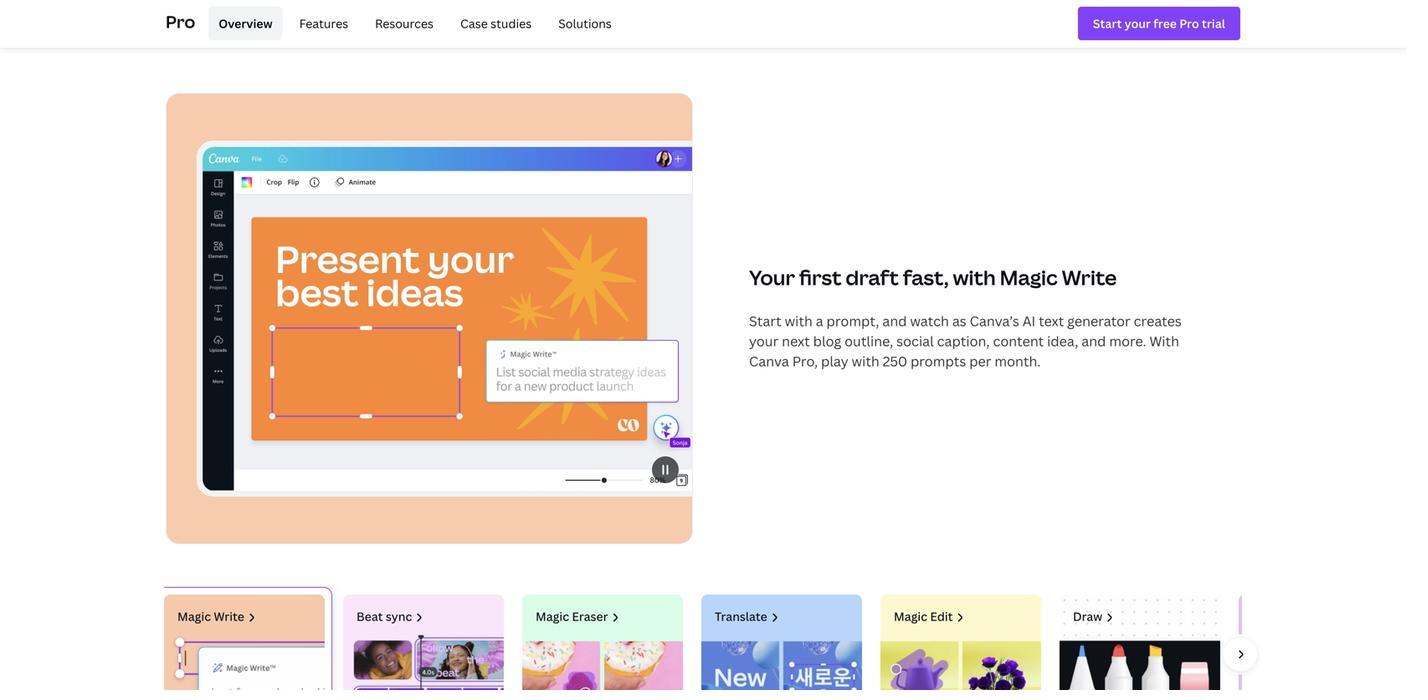 Task type: describe. For each thing, give the bounding box(es) containing it.
resources
[[375, 15, 434, 31]]

solutions
[[559, 15, 612, 31]]

case
[[461, 15, 488, 31]]

ai
[[1023, 312, 1036, 330]]

caption,
[[938, 332, 990, 350]]

time
[[739, 19, 768, 37]]

powered
[[531, 19, 588, 37]]

pro element
[[166, 0, 1241, 47]]

magic eraser
[[536, 608, 608, 624]]

month.
[[995, 352, 1041, 370]]

content
[[994, 332, 1044, 350]]

bring
[[799, 19, 833, 37]]

draft
[[846, 264, 899, 291]]

magic edit button
[[873, 587, 1049, 690]]

overview
[[219, 15, 273, 31]]

1 horizontal spatial your
[[836, 19, 866, 37]]

prompts
[[911, 352, 967, 370]]

save
[[707, 19, 736, 37]]

1 horizontal spatial with
[[852, 352, 880, 370]]

features
[[633, 19, 687, 37]]

pro
[[166, 10, 195, 33]]

features
[[299, 15, 349, 31]]

solutions link
[[549, 7, 622, 40]]

watch
[[911, 312, 950, 330]]

first
[[800, 264, 842, 291]]

2 horizontal spatial with
[[953, 264, 996, 291]]

your inside start with a prompt, and watch as canva's ai text generator creates your next blog outline, social caption, content idea, and more. with canva pro, play with 250 prompts per month.
[[749, 332, 779, 350]]

0 horizontal spatial and
[[772, 19, 796, 37]]

magic for magic eraser
[[536, 608, 569, 624]]

sync
[[386, 608, 412, 624]]

translate button
[[694, 587, 870, 690]]

as
[[953, 312, 967, 330]]

canva's
[[970, 312, 1020, 330]]

canva
[[749, 352, 790, 370]]

social
[[897, 332, 934, 350]]

draw
[[1074, 608, 1103, 624]]

magic edit
[[894, 608, 953, 624]]

idea,
[[1048, 332, 1079, 350]]

life.
[[923, 19, 947, 37]]

features link
[[289, 7, 359, 40]]

1 horizontal spatial and
[[883, 312, 907, 330]]

case studies link
[[451, 7, 542, 40]]

use our ai-powered magic features to save time and bring your ideas to life.
[[460, 19, 947, 37]]

resources link
[[365, 7, 444, 40]]

1 to from the left
[[690, 19, 704, 37]]



Task type: locate. For each thing, give the bounding box(es) containing it.
magic
[[591, 19, 630, 37]]

your first draft fast, with magic write
[[749, 264, 1117, 291]]

fast,
[[903, 264, 949, 291]]

per
[[970, 352, 992, 370]]

overview link
[[209, 7, 283, 40]]

1 vertical spatial write
[[214, 608, 244, 624]]

0 vertical spatial write
[[1062, 264, 1117, 291]]

eraser
[[572, 608, 608, 624]]

translate
[[715, 608, 768, 624]]

prompt,
[[827, 312, 880, 330]]

outline,
[[845, 332, 894, 350]]

your right the bring at the top right of the page
[[836, 19, 866, 37]]

magic write button
[[157, 587, 332, 690]]

1 horizontal spatial to
[[906, 19, 920, 37]]

with up "next"
[[785, 312, 813, 330]]

magic eraser button
[[515, 587, 691, 690]]

250
[[883, 352, 908, 370]]

magic write
[[178, 608, 244, 624]]

studies
[[491, 15, 532, 31]]

2 horizontal spatial and
[[1082, 332, 1107, 350]]

and right time at the right of the page
[[772, 19, 796, 37]]

draw button
[[1053, 587, 1229, 690]]

write
[[1062, 264, 1117, 291], [214, 608, 244, 624]]

a
[[816, 312, 824, 330]]

2 to from the left
[[906, 19, 920, 37]]

2 vertical spatial with
[[852, 352, 880, 370]]

1 vertical spatial and
[[883, 312, 907, 330]]

1 vertical spatial your
[[749, 332, 779, 350]]

case studies
[[461, 15, 532, 31]]

1 horizontal spatial write
[[1062, 264, 1117, 291]]

play
[[822, 352, 849, 370]]

to left 'life.'
[[906, 19, 920, 37]]

0 horizontal spatial write
[[214, 608, 244, 624]]

menu bar
[[202, 7, 622, 40]]

menu bar inside pro element
[[202, 7, 622, 40]]

and up social
[[883, 312, 907, 330]]

generator
[[1068, 312, 1131, 330]]

magic inside "button"
[[536, 608, 569, 624]]

use
[[460, 19, 485, 37]]

your
[[836, 19, 866, 37], [749, 332, 779, 350]]

with up 'as'
[[953, 264, 996, 291]]

your down start
[[749, 332, 779, 350]]

start with a prompt, and watch as canva's ai text generator creates your next blog outline, social caption, content idea, and more. with canva pro, play with 250 prompts per month.
[[749, 312, 1182, 370]]

beat sync
[[357, 608, 412, 624]]

start
[[749, 312, 782, 330]]

more.
[[1110, 332, 1147, 350]]

magic for magic write
[[178, 608, 211, 624]]

0 vertical spatial and
[[772, 19, 796, 37]]

0 horizontal spatial your
[[749, 332, 779, 350]]

edit
[[931, 608, 953, 624]]

0 horizontal spatial to
[[690, 19, 704, 37]]

ideas
[[869, 19, 903, 37]]

pro,
[[793, 352, 818, 370]]

and down generator
[[1082, 332, 1107, 350]]

magic for magic edit
[[894, 608, 928, 624]]

our
[[488, 19, 510, 37]]

menu bar containing overview
[[202, 7, 622, 40]]

0 vertical spatial your
[[836, 19, 866, 37]]

ai-
[[513, 19, 531, 37]]

0 vertical spatial with
[[953, 264, 996, 291]]

0 horizontal spatial with
[[785, 312, 813, 330]]

and
[[772, 19, 796, 37], [883, 312, 907, 330], [1082, 332, 1107, 350]]

next
[[782, 332, 810, 350]]

to left save
[[690, 19, 704, 37]]

write inside button
[[214, 608, 244, 624]]

1 vertical spatial with
[[785, 312, 813, 330]]

2 vertical spatial and
[[1082, 332, 1107, 350]]

text
[[1039, 312, 1065, 330]]

with
[[1150, 332, 1180, 350]]

blog
[[814, 332, 842, 350]]

your
[[749, 264, 796, 291]]

beat
[[357, 608, 383, 624]]

creates
[[1134, 312, 1182, 330]]

beat sync button
[[336, 587, 512, 690]]

magic
[[1000, 264, 1058, 291], [178, 608, 211, 624], [536, 608, 569, 624], [894, 608, 928, 624]]

with
[[953, 264, 996, 291], [785, 312, 813, 330], [852, 352, 880, 370]]

to
[[690, 19, 704, 37], [906, 19, 920, 37]]

with down outline,
[[852, 352, 880, 370]]



Task type: vqa. For each thing, say whether or not it's contained in the screenshot.
Magic corresponding to Magic Eraser
yes



